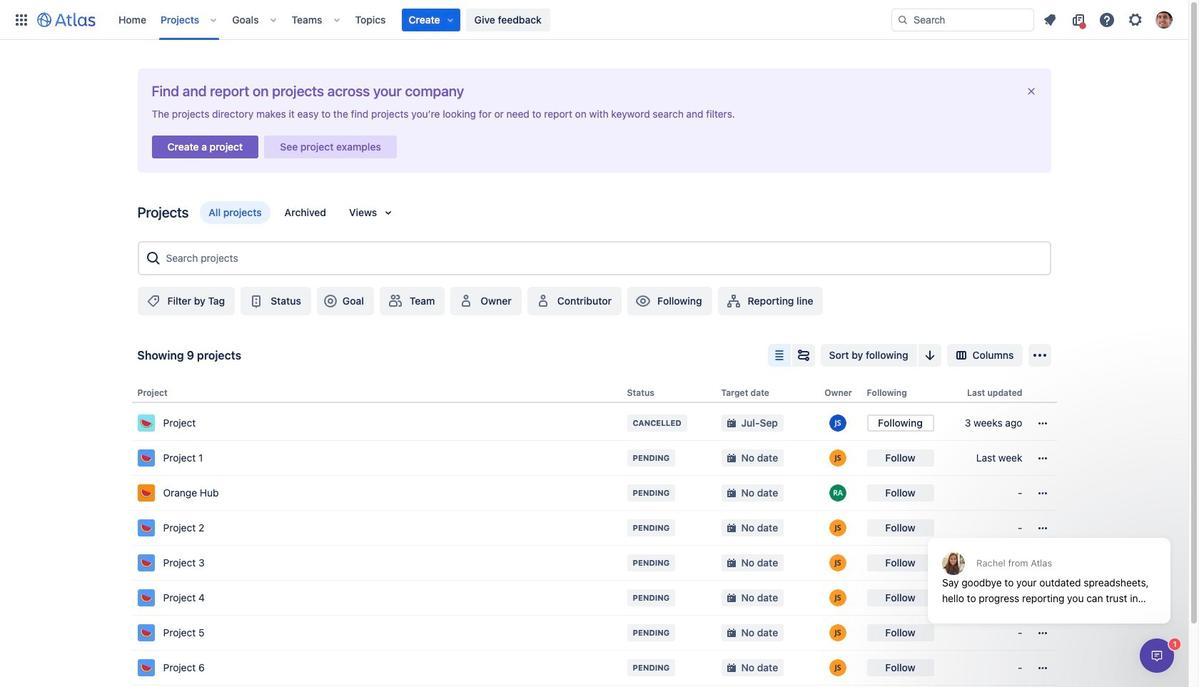 Task type: locate. For each thing, give the bounding box(es) containing it.
tag image
[[145, 293, 162, 310]]

None search field
[[892, 8, 1034, 31]]

close banner image
[[1025, 86, 1037, 97]]

dialog
[[921, 503, 1178, 635], [1140, 639, 1174, 673]]

banner
[[0, 0, 1189, 40]]

status image
[[248, 293, 265, 310]]

display as timeline image
[[795, 347, 812, 364]]



Task type: vqa. For each thing, say whether or not it's contained in the screenshot.
Switch To... IMAGE
yes



Task type: describe. For each thing, give the bounding box(es) containing it.
top element
[[9, 0, 892, 40]]

following image
[[635, 293, 652, 310]]

display as list image
[[771, 347, 788, 364]]

Search projects field
[[162, 246, 1044, 271]]

0 vertical spatial dialog
[[921, 503, 1178, 635]]

help image
[[1099, 11, 1116, 28]]

Search field
[[892, 8, 1034, 31]]

search image
[[897, 14, 909, 25]]

switch to... image
[[13, 11, 30, 28]]

search projects image
[[145, 250, 162, 267]]

1 vertical spatial dialog
[[1140, 639, 1174, 673]]

reverse sort order image
[[921, 347, 938, 364]]



